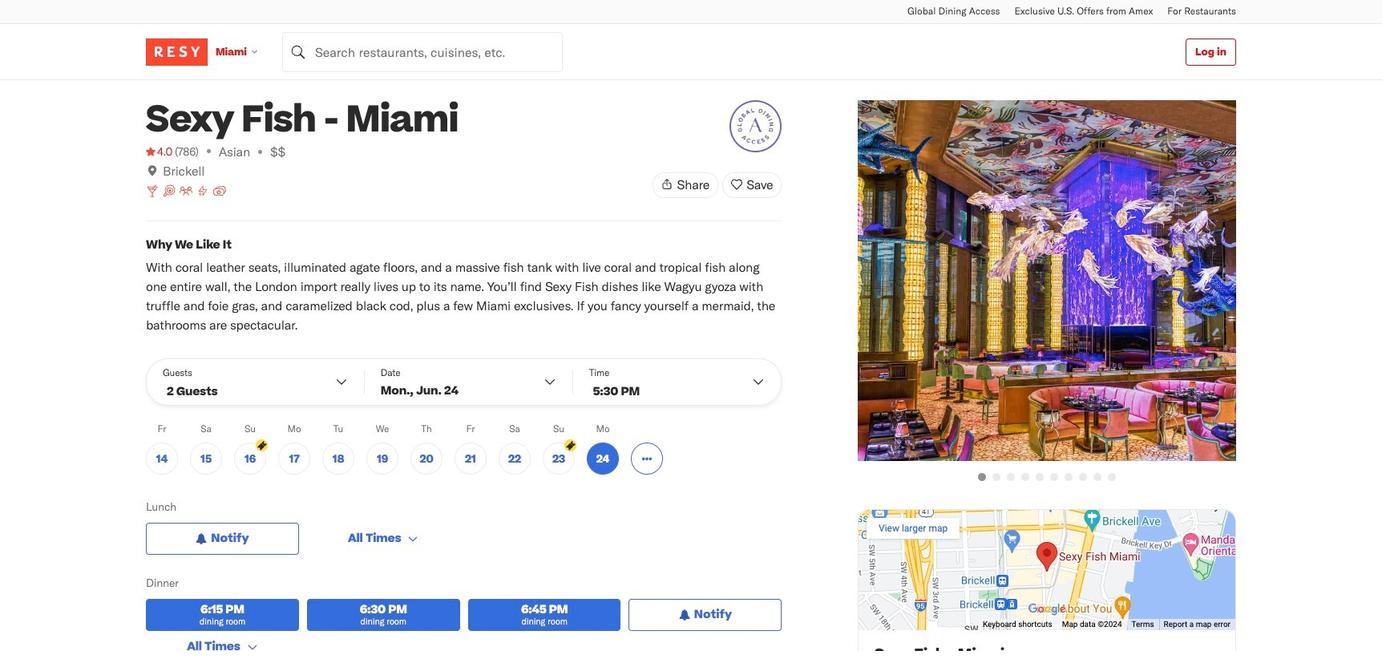 Task type: describe. For each thing, give the bounding box(es) containing it.
june 16, 2024. has event. image
[[256, 439, 268, 451]]



Task type: locate. For each thing, give the bounding box(es) containing it.
Search restaurants, cuisines, etc. text field
[[282, 32, 563, 72]]

4.0 out of 5 stars image
[[146, 144, 172, 160]]

None field
[[282, 32, 563, 72]]

june 23, 2024. has event. image
[[564, 439, 577, 451]]



Task type: vqa. For each thing, say whether or not it's contained in the screenshot.
4.0 Out Of 5 Stars image
yes



